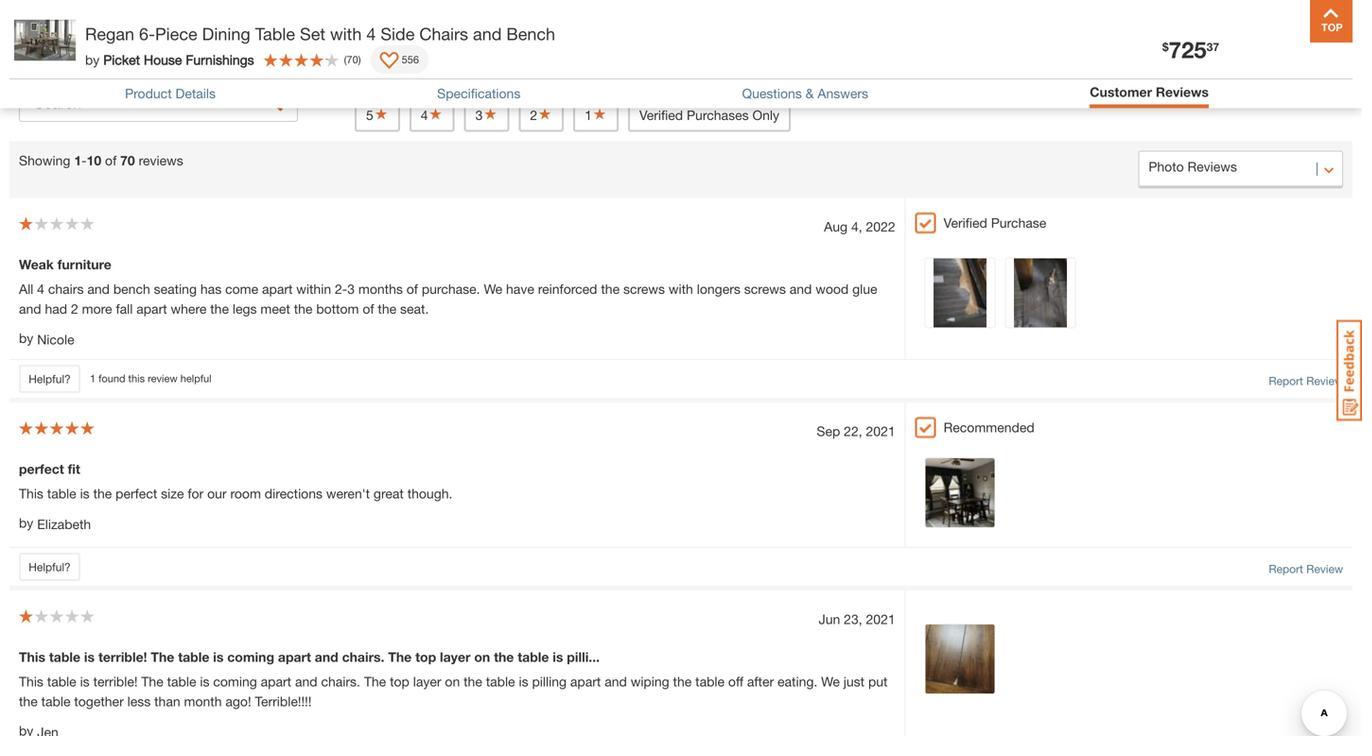 Task type: vqa. For each thing, say whether or not it's contained in the screenshot.
the park
yes



Task type: describe. For each thing, give the bounding box(es) containing it.
2022
[[866, 219, 895, 235]]

sep
[[817, 424, 840, 439]]

the down has
[[210, 301, 229, 317]]

by for by picket house furnishings
[[85, 52, 100, 67]]

0 vertical spatial chairs.
[[342, 650, 384, 665]]

come
[[225, 281, 258, 297]]

purchase
[[991, 215, 1046, 231]]

2 vertical spatial of
[[363, 301, 374, 317]]

the inside perfect fit this table is the perfect size for our room directions weren't great though.
[[93, 486, 112, 502]]

nicole button
[[37, 330, 74, 350]]

verified for verified purchase
[[944, 215, 987, 231]]

4 button
[[409, 94, 455, 132]]

display image
[[380, 52, 399, 71]]

2021 for jun 23, 2021
[[866, 612, 895, 627]]

report for recommended
[[1269, 563, 1303, 576]]

1 for 1 found this review helpful
[[90, 373, 96, 385]]

review for verified purchase
[[1306, 374, 1343, 388]]

Search text field
[[19, 84, 298, 122]]

0 vertical spatial with
[[330, 24, 362, 44]]

size
[[161, 486, 184, 502]]

reviews
[[139, 153, 183, 168]]

23,
[[844, 612, 862, 627]]

by picket house furnishings
[[85, 52, 254, 67]]

house
[[144, 52, 182, 67]]

3 this from the top
[[19, 674, 43, 690]]

ago!
[[225, 694, 251, 710]]

0 horizontal spatial on
[[445, 674, 460, 690]]

2 this from the top
[[19, 650, 45, 665]]

1 vertical spatial perfect
[[116, 486, 157, 502]]

customer reviews
[[1090, 84, 1209, 100]]

weren't
[[326, 486, 370, 502]]

sep 22, 2021
[[817, 424, 895, 439]]

product details
[[125, 86, 216, 101]]

the left together
[[19, 694, 38, 710]]

2 button
[[519, 94, 564, 132]]

0 vertical spatial 70
[[347, 53, 358, 66]]

1 vertical spatial chairs.
[[321, 674, 360, 690]]

for
[[188, 486, 204, 502]]

the right wiping
[[673, 674, 692, 690]]

556
[[402, 53, 419, 66]]

wood
[[816, 281, 849, 297]]

helpful
[[180, 373, 211, 385]]

star symbol image for 3
[[483, 107, 498, 121]]

by for by elizabeth
[[19, 515, 33, 531]]

review for recommended
[[1306, 563, 1343, 576]]

pilling
[[532, 674, 567, 690]]

customer
[[1090, 84, 1152, 100]]

fit
[[68, 461, 80, 477]]

-
[[81, 153, 87, 168]]

reinforced
[[538, 281, 597, 297]]

month
[[184, 694, 222, 710]]

questions
[[742, 86, 802, 101]]

0 vertical spatial layer
[[440, 650, 471, 665]]

by for by nicole
[[19, 331, 33, 346]]

elizabeth
[[37, 517, 91, 532]]

4 inside weak furniture all 4 chairs and bench seating has come apart within 2-3 months of purchase. we have reinforced the screws with longers screws and wood glue and had 2 more fall apart where the legs meet the bottom of the seat.
[[37, 281, 44, 297]]

table inside perfect fit this table is the perfect size for our room directions weren't great though.
[[47, 486, 76, 502]]

jun
[[819, 612, 840, 627]]

0 vertical spatial of
[[105, 153, 117, 168]]

reviews
[[1156, 84, 1209, 100]]

within
[[296, 281, 331, 297]]

2021 for sep 22, 2021
[[866, 424, 895, 439]]

verified for verified purchases only
[[639, 107, 683, 123]]

verified purchases only
[[639, 107, 779, 123]]

pilli...
[[567, 650, 600, 665]]

0 horizontal spatial 70
[[120, 153, 135, 168]]

10pm
[[213, 36, 253, 54]]

showing
[[19, 153, 70, 168]]

1 vertical spatial of
[[406, 281, 418, 297]]

great
[[374, 486, 404, 502]]

(
[[344, 53, 347, 66]]

4 inside 4 button
[[421, 107, 428, 123]]

weak furniture all 4 chairs and bench seating has come apart within 2-3 months of purchase. we have reinforced the screws with longers screws and wood glue and had 2 more fall apart where the legs meet the bottom of the seat.
[[19, 257, 877, 317]]

What can we help you find today? search field
[[376, 26, 895, 65]]

purchases
[[687, 107, 749, 123]]

verified purchases only button
[[628, 94, 791, 132]]

star symbol image for 2
[[537, 107, 553, 121]]

showing 1 - 10 of 70 reviews
[[19, 153, 183, 168]]

than
[[154, 694, 180, 710]]

filter by:
[[355, 76, 406, 92]]

park
[[200, 36, 231, 54]]

the right reinforced
[[601, 281, 620, 297]]

longers
[[697, 281, 740, 297]]

1 helpful? button from the top
[[19, 365, 80, 393]]

months
[[358, 281, 403, 297]]

report review button for recommended
[[1269, 561, 1343, 578]]

1 vertical spatial layer
[[413, 674, 441, 690]]

helpful? for 1st helpful? button from the top
[[29, 373, 71, 386]]

details
[[175, 86, 216, 101]]

nicole
[[37, 332, 74, 348]]

2 helpful? button from the top
[[19, 553, 80, 582]]

more
[[82, 301, 112, 317]]

meet
[[261, 301, 290, 317]]

have
[[506, 281, 534, 297]]

legs
[[233, 301, 257, 317]]

$
[[1162, 40, 1169, 54]]

6-
[[139, 24, 155, 44]]

product
[[125, 86, 172, 101]]

regan 6-piece dining table set with 4 side chairs and bench
[[85, 24, 555, 44]]

0 vertical spatial coming
[[227, 650, 274, 665]]

)
[[358, 53, 361, 66]]

1 horizontal spatial 4
[[366, 24, 376, 44]]

found
[[99, 373, 125, 385]]

had
[[45, 301, 67, 317]]

0 horizontal spatial top
[[390, 674, 409, 690]]

2 screws from the left
[[744, 281, 786, 297]]

we inside weak furniture all 4 chairs and bench seating has come apart within 2-3 months of purchase. we have reinforced the screws with longers screws and wood glue and had 2 more fall apart where the legs meet the bottom of the seat.
[[484, 281, 502, 297]]

$ 725 37
[[1162, 36, 1219, 63]]

( 70 )
[[344, 53, 361, 66]]



Task type: locate. For each thing, give the bounding box(es) containing it.
report review for verified purchase
[[1269, 374, 1343, 388]]

0 vertical spatial on
[[474, 650, 490, 665]]

2 vertical spatial 1
[[90, 373, 96, 385]]

1 vertical spatial helpful? button
[[19, 553, 80, 582]]

less
[[127, 694, 151, 710]]

dining
[[202, 24, 250, 44]]

1 vertical spatial top
[[390, 674, 409, 690]]

2 report review button from the top
[[1269, 561, 1343, 578]]

0 vertical spatial 2
[[530, 107, 537, 123]]

2 horizontal spatial 4
[[421, 107, 428, 123]]

of up seat. at left
[[406, 281, 418, 297]]

set
[[300, 24, 325, 44]]

with inside weak furniture all 4 chairs and bench seating has come apart within 2-3 months of purchase. we have reinforced the screws with longers screws and wood glue and had 2 more fall apart where the legs meet the bottom of the seat.
[[669, 281, 693, 297]]

is
[[80, 486, 90, 502], [84, 650, 95, 665], [213, 650, 224, 665], [553, 650, 563, 665], [80, 674, 90, 690], [200, 674, 209, 690], [519, 674, 528, 690]]

screws right "longers"
[[744, 281, 786, 297]]

star symbol image for 4
[[428, 107, 443, 121]]

bottom
[[316, 301, 359, 317]]

1 horizontal spatial 1
[[90, 373, 96, 385]]

0 horizontal spatial 1
[[74, 153, 81, 168]]

with left "longers"
[[669, 281, 693, 297]]

0 horizontal spatial of
[[105, 153, 117, 168]]

elizabeth button
[[37, 515, 91, 535]]

diy button
[[1127, 23, 1187, 68]]

by elizabeth
[[19, 515, 91, 532]]

1 horizontal spatial 3
[[475, 107, 483, 123]]

556 button
[[370, 45, 428, 74]]

1 vertical spatial 4
[[421, 107, 428, 123]]

helpful? down by elizabeth
[[29, 561, 71, 574]]

put
[[868, 674, 888, 690]]

0 vertical spatial top
[[415, 650, 436, 665]]

huntington
[[121, 36, 196, 54]]

verified left 'purchases'
[[639, 107, 683, 123]]

2 right had
[[71, 301, 78, 317]]

by left elizabeth
[[19, 515, 33, 531]]

3 inside weak furniture all 4 chairs and bench seating has come apart within 2-3 months of purchase. we have reinforced the screws with longers screws and wood glue and had 2 more fall apart where the legs meet the bottom of the seat.
[[347, 281, 355, 297]]

3 up bottom
[[347, 281, 355, 297]]

2-
[[335, 281, 347, 297]]

70 up filter
[[347, 53, 358, 66]]

0 vertical spatial 2021
[[866, 424, 895, 439]]

4,
[[851, 219, 862, 235]]

2021 right 22,
[[866, 424, 895, 439]]

diy
[[1145, 50, 1169, 68]]

1 horizontal spatial perfect
[[116, 486, 157, 502]]

feedback link image
[[1337, 320, 1362, 422]]

eating.
[[778, 674, 818, 690]]

the
[[151, 650, 174, 665], [388, 650, 412, 665], [141, 674, 163, 690], [364, 674, 386, 690]]

0 horizontal spatial screws
[[623, 281, 665, 297]]

1 vertical spatial we
[[821, 674, 840, 690]]

1 horizontal spatial 70
[[347, 53, 358, 66]]

perfect left size
[[116, 486, 157, 502]]

3 button
[[464, 94, 509, 132]]

0 vertical spatial terrible!
[[98, 650, 147, 665]]

725
[[1169, 36, 1207, 63]]

perfect left fit
[[19, 461, 64, 477]]

2 helpful? from the top
[[29, 561, 71, 574]]

fall
[[116, 301, 133, 317]]

helpful? down nicole 'button'
[[29, 373, 71, 386]]

room
[[230, 486, 261, 502]]

questions & answers
[[742, 86, 868, 101]]

wiping
[[631, 674, 669, 690]]

4 right 5 button
[[421, 107, 428, 123]]

bench
[[113, 281, 150, 297]]

by left picket
[[85, 52, 100, 67]]

by left nicole
[[19, 331, 33, 346]]

0 horizontal spatial verified
[[639, 107, 683, 123]]

this inside perfect fit this table is the perfect size for our room directions weren't great though.
[[19, 486, 43, 502]]

1 vertical spatial report review
[[1269, 563, 1343, 576]]

star symbol image inside 2 'button'
[[537, 107, 553, 121]]

0 vertical spatial report
[[1269, 374, 1303, 388]]

1 vertical spatial report
[[1269, 563, 1303, 576]]

apart
[[262, 281, 293, 297], [136, 301, 167, 317], [278, 650, 311, 665], [261, 674, 291, 690], [570, 674, 601, 690]]

0 horizontal spatial 2
[[71, 301, 78, 317]]

of down months on the top left of page
[[363, 301, 374, 317]]

1 left found
[[90, 373, 96, 385]]

3 star symbol image from the left
[[483, 107, 498, 121]]

1 right 2 'button' on the top of the page
[[585, 107, 592, 123]]

recommended
[[944, 420, 1034, 435]]

of
[[105, 153, 117, 168], [406, 281, 418, 297], [363, 301, 374, 317]]

1 star symbol image from the left
[[373, 107, 389, 121]]

0 vertical spatial review
[[1306, 374, 1343, 388]]

helpful? button down by elizabeth
[[19, 553, 80, 582]]

0 vertical spatial 4
[[366, 24, 376, 44]]

1 horizontal spatial on
[[474, 650, 490, 665]]

directions
[[265, 486, 323, 502]]

0 horizontal spatial perfect
[[19, 461, 64, 477]]

0 horizontal spatial 4
[[37, 281, 44, 297]]

product details button
[[125, 86, 216, 101], [125, 86, 216, 101]]

star symbol image inside 4 button
[[428, 107, 443, 121]]

0 vertical spatial verified
[[639, 107, 683, 123]]

verified left purchase
[[944, 215, 987, 231]]

filter
[[355, 76, 384, 92]]

3 inside button
[[475, 107, 483, 123]]

bench
[[506, 24, 555, 44]]

10
[[87, 153, 101, 168]]

37
[[1207, 40, 1219, 54]]

table
[[255, 24, 295, 44]]

1 vertical spatial terrible!
[[93, 674, 138, 690]]

after
[[747, 674, 774, 690]]

star symbol image inside 5 button
[[373, 107, 389, 121]]

huntington park
[[121, 36, 231, 54]]

1 horizontal spatial we
[[821, 674, 840, 690]]

2 star symbol image from the left
[[428, 107, 443, 121]]

1 vertical spatial helpful?
[[29, 561, 71, 574]]

furniture
[[57, 257, 111, 272]]

by inside by elizabeth
[[19, 515, 33, 531]]

weak
[[19, 257, 54, 272]]

the home depot logo image
[[15, 15, 76, 76]]

report for verified purchase
[[1269, 374, 1303, 388]]

picket
[[103, 52, 140, 67]]

70 left "reviews"
[[120, 153, 135, 168]]

by:
[[388, 76, 406, 92]]

we left just on the right bottom of page
[[821, 674, 840, 690]]

of right 10
[[105, 153, 117, 168]]

the down within
[[294, 301, 313, 317]]

off
[[728, 674, 743, 690]]

1 vertical spatial 2021
[[866, 612, 895, 627]]

with up (
[[330, 24, 362, 44]]

specifications
[[437, 86, 521, 101]]

1 horizontal spatial screws
[[744, 281, 786, 297]]

report review
[[1269, 374, 1343, 388], [1269, 563, 1343, 576]]

by inside by nicole
[[19, 331, 33, 346]]

2 report review from the top
[[1269, 563, 1343, 576]]

3 down specifications
[[475, 107, 483, 123]]

perfect
[[19, 461, 64, 477], [116, 486, 157, 502]]

regan
[[85, 24, 134, 44]]

1 horizontal spatial top
[[415, 650, 436, 665]]

1 vertical spatial review
[[1306, 563, 1343, 576]]

1 screws from the left
[[623, 281, 665, 297]]

1 vertical spatial this
[[19, 650, 45, 665]]

1 horizontal spatial 2
[[530, 107, 537, 123]]

helpful? button down nicole 'button'
[[19, 365, 80, 393]]

1 this from the top
[[19, 486, 43, 502]]

verified purchase
[[944, 215, 1046, 231]]

terrible! up less
[[98, 650, 147, 665]]

product image image
[[14, 9, 76, 71]]

1 helpful? from the top
[[29, 373, 71, 386]]

though.
[[407, 486, 453, 502]]

aug 4, 2022
[[824, 219, 895, 235]]

4 star symbol image from the left
[[537, 107, 553, 121]]

1 found this review helpful
[[90, 373, 211, 385]]

just
[[843, 674, 865, 690]]

1 for 1
[[585, 107, 592, 123]]

0 vertical spatial helpful? button
[[19, 365, 80, 393]]

with
[[330, 24, 362, 44], [669, 281, 693, 297]]

2 vertical spatial by
[[19, 515, 33, 531]]

is inside perfect fit this table is the perfect size for our room directions weren't great though.
[[80, 486, 90, 502]]

90255 button
[[276, 36, 341, 55]]

90255
[[299, 36, 341, 54]]

4 right "all"
[[37, 281, 44, 297]]

jun 23, 2021
[[819, 612, 895, 627]]

2 2021 from the top
[[866, 612, 895, 627]]

0 horizontal spatial with
[[330, 24, 362, 44]]

4 left side
[[366, 24, 376, 44]]

2 inside 'button'
[[530, 107, 537, 123]]

chairs.
[[342, 650, 384, 665], [321, 674, 360, 690]]

2 report from the top
[[1269, 563, 1303, 576]]

2021 right 23, on the right of page
[[866, 612, 895, 627]]

0 horizontal spatial we
[[484, 281, 502, 297]]

report review button for verified purchase
[[1269, 373, 1343, 390]]

the left size
[[93, 486, 112, 502]]

star symbol image
[[592, 107, 607, 121]]

1 button
[[573, 94, 619, 132]]

only
[[752, 107, 779, 123]]

0 horizontal spatial 3
[[347, 281, 355, 297]]

3
[[475, 107, 483, 123], [347, 281, 355, 297]]

1 vertical spatial by
[[19, 331, 33, 346]]

1 vertical spatial report review button
[[1269, 561, 1343, 578]]

coming
[[227, 650, 274, 665], [213, 674, 257, 690]]

report review for recommended
[[1269, 563, 1343, 576]]

0 vertical spatial report review button
[[1269, 373, 1343, 390]]

1 vertical spatial on
[[445, 674, 460, 690]]

1 2021 from the top
[[866, 424, 895, 439]]

we inside this table is terrible! the table is coming apart and chairs. the top layer on the table is pilli... this table is terrible! the table is coming apart and chairs. the top layer on the table is pilling apart and wiping the table off after eating. we just put the table together less than month ago! terrible!!!!
[[821, 674, 840, 690]]

screws left "longers"
[[623, 281, 665, 297]]

the left pilling
[[464, 674, 482, 690]]

this
[[128, 373, 145, 385]]

1 vertical spatial verified
[[944, 215, 987, 231]]

0 vertical spatial 1
[[585, 107, 592, 123]]

answers
[[818, 86, 868, 101]]

aug
[[824, 219, 848, 235]]

review
[[1306, 374, 1343, 388], [1306, 563, 1343, 576]]

0 vertical spatial helpful?
[[29, 373, 71, 386]]

1 inside button
[[585, 107, 592, 123]]

1 left 10
[[74, 153, 81, 168]]

2 vertical spatial this
[[19, 674, 43, 690]]

furnishings
[[186, 52, 254, 67]]

5 button
[[355, 94, 400, 132]]

1 vertical spatial with
[[669, 281, 693, 297]]

0 vertical spatial by
[[85, 52, 100, 67]]

1 horizontal spatial of
[[363, 301, 374, 317]]

star symbol image inside 3 button
[[483, 107, 498, 121]]

we left have
[[484, 281, 502, 297]]

0 vertical spatial this
[[19, 486, 43, 502]]

the left "pilli..."
[[494, 650, 514, 665]]

0 vertical spatial 3
[[475, 107, 483, 123]]

1 horizontal spatial with
[[669, 281, 693, 297]]

star symbol image
[[373, 107, 389, 121], [428, 107, 443, 121], [483, 107, 498, 121], [537, 107, 553, 121]]

0 vertical spatial perfect
[[19, 461, 64, 477]]

piece
[[155, 24, 197, 44]]

seat.
[[400, 301, 429, 317]]

2 review from the top
[[1306, 563, 1343, 576]]

2 horizontal spatial of
[[406, 281, 418, 297]]

verified inside button
[[639, 107, 683, 123]]

1
[[585, 107, 592, 123], [74, 153, 81, 168], [90, 373, 96, 385]]

1 vertical spatial 3
[[347, 281, 355, 297]]

1 review from the top
[[1306, 374, 1343, 388]]

report review button
[[1269, 373, 1343, 390], [1269, 561, 1343, 578]]

click to redirect to view my cart page image
[[1303, 23, 1326, 45]]

1 vertical spatial coming
[[213, 674, 257, 690]]

helpful? for second helpful? button
[[29, 561, 71, 574]]

1 vertical spatial 70
[[120, 153, 135, 168]]

0 vertical spatial we
[[484, 281, 502, 297]]

1 vertical spatial 1
[[74, 153, 81, 168]]

together
[[74, 694, 124, 710]]

terrible! up together
[[93, 674, 138, 690]]

1 report review from the top
[[1269, 374, 1343, 388]]

1 report review button from the top
[[1269, 373, 1343, 390]]

0 vertical spatial report review
[[1269, 374, 1343, 388]]

seating
[[154, 281, 197, 297]]

2 inside weak furniture all 4 chairs and bench seating has come apart within 2-3 months of purchase. we have reinforced the screws with longers screws and wood glue and had 2 more fall apart where the legs meet the bottom of the seat.
[[71, 301, 78, 317]]

purchase.
[[422, 281, 480, 297]]

our
[[207, 486, 227, 502]]

5
[[366, 107, 373, 123]]

star symbol image for 5
[[373, 107, 389, 121]]

the down months on the top left of page
[[378, 301, 396, 317]]

2 right 3 button
[[530, 107, 537, 123]]

terrible!
[[98, 650, 147, 665], [93, 674, 138, 690]]

2 vertical spatial 4
[[37, 281, 44, 297]]

2 horizontal spatial 1
[[585, 107, 592, 123]]

1 vertical spatial 2
[[71, 301, 78, 317]]

1 report from the top
[[1269, 374, 1303, 388]]

1 horizontal spatial verified
[[944, 215, 987, 231]]



